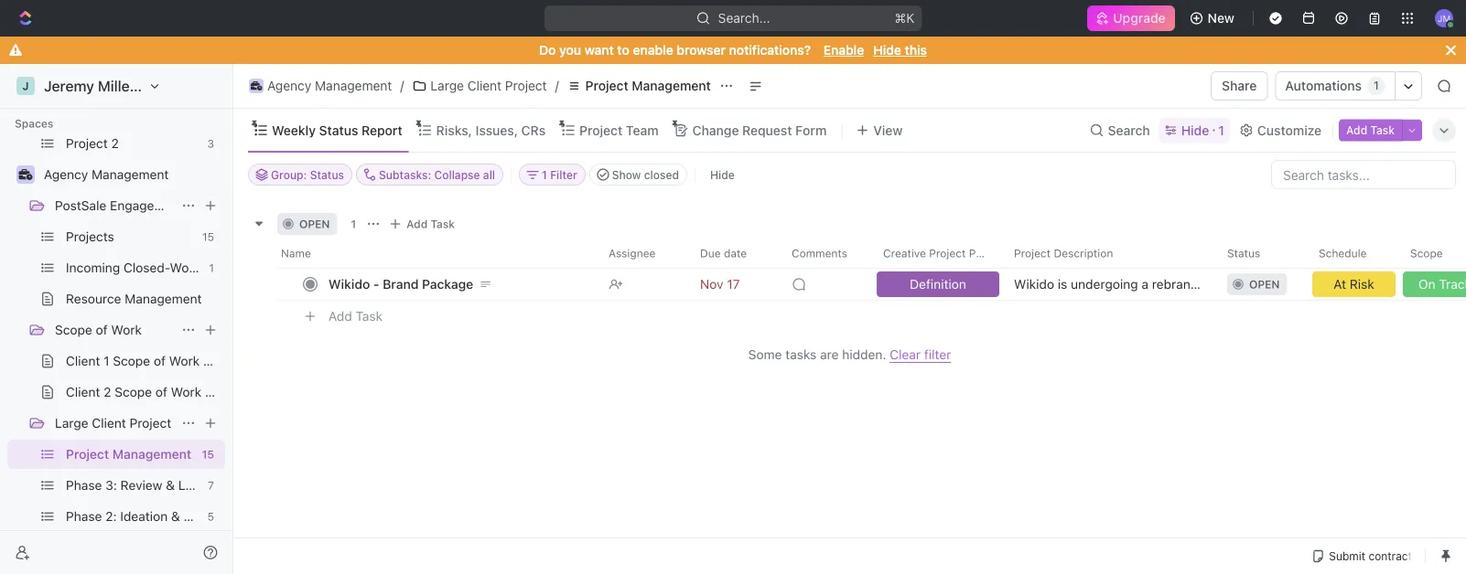 Task type: locate. For each thing, give the bounding box(es) containing it.
large client project down "client 2 scope of work docs" link
[[55, 416, 171, 431]]

large client project link up risks, issues, crs link
[[408, 75, 552, 97]]

phase left 2:
[[66, 510, 102, 525]]

0 vertical spatial &
[[166, 478, 175, 494]]

scope inside dropdown button
[[1411, 247, 1444, 260]]

work for 2
[[171, 385, 202, 400]]

add up "name" dropdown button at the left of page
[[407, 218, 428, 231]]

0 vertical spatial task
[[1371, 124, 1395, 137]]

1
[[1374, 79, 1380, 92], [1219, 123, 1225, 138], [542, 168, 547, 181], [351, 218, 356, 231], [209, 262, 214, 275], [104, 354, 109, 369]]

project management link down enable
[[563, 75, 716, 97]]

docs
[[203, 354, 233, 369], [205, 385, 235, 400]]

1 vertical spatial task
[[431, 218, 455, 231]]

2 vertical spatial hide
[[710, 168, 735, 181]]

1 vertical spatial add
[[407, 218, 428, 231]]

status up open dropdown button
[[1228, 247, 1261, 260]]

0 vertical spatial agency management
[[267, 78, 392, 93]]

& for production
[[171, 510, 180, 525]]

scope
[[1411, 247, 1444, 260], [55, 323, 92, 338], [113, 354, 150, 369], [115, 385, 152, 400]]

scope up on
[[1411, 247, 1444, 260]]

0 vertical spatial agency management link
[[244, 75, 397, 97]]

weekly status report
[[272, 123, 403, 138]]

search button
[[1085, 118, 1156, 143]]

hide for hide 1
[[1182, 123, 1210, 138]]

incoming closed-won deals
[[66, 260, 233, 276]]

0 horizontal spatial open
[[299, 218, 330, 231]]

project team
[[580, 123, 659, 138]]

request
[[743, 123, 792, 138]]

docs down client 1 scope of work docs link
[[205, 385, 235, 400]]

0 horizontal spatial large client project
[[55, 416, 171, 431]]

scope down resource
[[55, 323, 92, 338]]

1 vertical spatial agency management
[[44, 167, 169, 182]]

hide button
[[703, 164, 742, 186]]

2 vertical spatial add task button
[[320, 306, 390, 328]]

risk
[[1350, 277, 1375, 292]]

share button
[[1211, 71, 1268, 101]]

add up search tasks... text box
[[1347, 124, 1368, 137]]

1 vertical spatial large client project
[[55, 416, 171, 431]]

project description button
[[1003, 239, 1217, 268]]

scope of work
[[55, 323, 142, 338]]

0 horizontal spatial agency
[[44, 167, 88, 182]]

of for 2
[[156, 385, 167, 400]]

0 horizontal spatial add
[[329, 309, 352, 324]]

date
[[724, 247, 747, 260]]

0 vertical spatial large client project
[[431, 78, 547, 93]]

of down resource
[[96, 323, 108, 338]]

& for launch
[[166, 478, 175, 494]]

0 horizontal spatial hide
[[710, 168, 735, 181]]

1 vertical spatial open
[[1250, 278, 1280, 291]]

0 vertical spatial project management link
[[563, 75, 716, 97]]

1 horizontal spatial open
[[1250, 278, 1280, 291]]

2 vertical spatial status
[[1228, 247, 1261, 260]]

status inside dropdown button
[[1228, 247, 1261, 260]]

creative project phase
[[884, 247, 1001, 260]]

0 vertical spatial open
[[299, 218, 330, 231]]

0 vertical spatial docs
[[203, 354, 233, 369]]

task up search tasks... text box
[[1371, 124, 1395, 137]]

project management link up review
[[66, 440, 195, 470]]

1 vertical spatial of
[[154, 354, 166, 369]]

add task
[[1347, 124, 1395, 137], [407, 218, 455, 231], [329, 309, 383, 324]]

2 horizontal spatial add
[[1347, 124, 1368, 137]]

7
[[208, 480, 214, 493]]

0 horizontal spatial task
[[356, 309, 383, 324]]

large client project link
[[408, 75, 552, 97], [55, 409, 174, 439]]

enable
[[633, 43, 674, 58]]

1 vertical spatial business time image
[[19, 169, 33, 180]]

weekly
[[272, 123, 316, 138]]

business time image right workspace
[[251, 81, 262, 91]]

project
[[505, 78, 547, 93], [586, 78, 629, 93], [580, 123, 623, 138], [66, 136, 108, 151], [930, 247, 966, 260], [1014, 247, 1051, 260], [130, 416, 171, 431], [66, 447, 109, 462]]

business time image
[[251, 81, 262, 91], [19, 169, 33, 180]]

2 down client 1 scope of work docs link
[[104, 385, 111, 400]]

1 vertical spatial add task
[[407, 218, 455, 231]]

0 vertical spatial hide
[[874, 43, 902, 58]]

0 vertical spatial status
[[319, 123, 358, 138]]

docs for client 2 scope of work docs
[[205, 385, 235, 400]]

due
[[700, 247, 721, 260]]

0 vertical spatial add
[[1347, 124, 1368, 137]]

work down the resource management
[[111, 323, 142, 338]]

0 vertical spatial 15
[[202, 231, 214, 244]]

1 horizontal spatial large client project
[[431, 78, 547, 93]]

0 vertical spatial add task
[[1347, 124, 1395, 137]]

status for group:
[[310, 168, 344, 181]]

management up weekly status report
[[315, 78, 392, 93]]

0 horizontal spatial /
[[400, 78, 404, 93]]

upgrade link
[[1088, 5, 1175, 31]]

2 vertical spatial work
[[171, 385, 202, 400]]

crs
[[522, 123, 546, 138]]

add task down wikido
[[329, 309, 383, 324]]

/
[[400, 78, 404, 93], [555, 78, 559, 93]]

0 horizontal spatial agency management
[[44, 167, 169, 182]]

work up client 2 scope of work docs
[[169, 354, 200, 369]]

project down jeremy
[[66, 136, 108, 151]]

agency management
[[267, 78, 392, 93], [44, 167, 169, 182]]

status right group:
[[310, 168, 344, 181]]

large client project link down "client 2 scope of work docs" link
[[55, 409, 174, 439]]

0 vertical spatial large
[[431, 78, 464, 93]]

package
[[422, 277, 474, 292]]

15 up 7
[[202, 449, 214, 461]]

phase left 3:
[[66, 478, 102, 494]]

tree containing project 2
[[7, 5, 248, 575]]

1 horizontal spatial large client project link
[[408, 75, 552, 97]]

0 horizontal spatial add task
[[329, 309, 383, 324]]

1 vertical spatial agency management link
[[44, 160, 222, 190]]

closed
[[644, 168, 679, 181]]

1 vertical spatial agency
[[44, 167, 88, 182]]

1 left filter at the left of page
[[542, 168, 547, 181]]

0 horizontal spatial project management link
[[66, 440, 195, 470]]

hide for hide
[[710, 168, 735, 181]]

0 vertical spatial 2
[[111, 136, 119, 151]]

this
[[905, 43, 927, 58]]

jm
[[1438, 13, 1451, 23]]

upgrade
[[1114, 11, 1166, 26]]

1 horizontal spatial business time image
[[251, 81, 262, 91]]

group:
[[271, 168, 307, 181]]

issues,
[[476, 123, 518, 138]]

agency management link down the project 2 link
[[44, 160, 222, 190]]

project 2
[[66, 136, 119, 151]]

notifications?
[[729, 43, 811, 58]]

add down wikido
[[329, 309, 352, 324]]

0 vertical spatial business time image
[[251, 81, 262, 91]]

assignee button
[[598, 239, 689, 268]]

work for 1
[[169, 354, 200, 369]]

15
[[202, 231, 214, 244], [202, 449, 214, 461]]

/ up report
[[400, 78, 404, 93]]

add task button up "name" dropdown button at the left of page
[[385, 213, 462, 235]]

project down do at the top left of the page
[[505, 78, 547, 93]]

0 horizontal spatial agency management link
[[44, 160, 222, 190]]

client 2 scope of work docs link
[[66, 378, 235, 407]]

2 vertical spatial add
[[329, 309, 352, 324]]

1 vertical spatial 15
[[202, 449, 214, 461]]

1 horizontal spatial /
[[555, 78, 559, 93]]

task down -
[[356, 309, 383, 324]]

project left "team"
[[580, 123, 623, 138]]

2 vertical spatial of
[[156, 385, 167, 400]]

1 vertical spatial hide
[[1182, 123, 1210, 138]]

launch
[[178, 478, 222, 494]]

1 vertical spatial project management link
[[66, 440, 195, 470]]

large client project inside tree
[[55, 416, 171, 431]]

1 vertical spatial phase
[[66, 478, 102, 494]]

1 vertical spatial 2
[[104, 385, 111, 400]]

phase 2: ideation & production
[[66, 510, 248, 525]]

project management link
[[563, 75, 716, 97], [66, 440, 195, 470]]

hide right the search
[[1182, 123, 1210, 138]]

& right review
[[166, 478, 175, 494]]

large
[[431, 78, 464, 93], [55, 416, 88, 431]]

project management up review
[[66, 447, 192, 462]]

agency management down project 2
[[44, 167, 169, 182]]

tasks
[[786, 347, 817, 363]]

risks, issues, crs
[[436, 123, 546, 138]]

add
[[1347, 124, 1368, 137], [407, 218, 428, 231], [329, 309, 352, 324]]

work down client 1 scope of work docs link
[[171, 385, 202, 400]]

show closed
[[612, 168, 679, 181]]

phase 3: review & launch link
[[66, 472, 222, 501]]

hide left this
[[874, 43, 902, 58]]

2 horizontal spatial task
[[1371, 124, 1395, 137]]

2 horizontal spatial add task
[[1347, 124, 1395, 137]]

task for bottom 'add task' button
[[356, 309, 383, 324]]

agency management up weekly status report link
[[267, 78, 392, 93]]

large down "client 2 scope of work docs" link
[[55, 416, 88, 431]]

of up client 2 scope of work docs
[[154, 354, 166, 369]]

client 1 scope of work docs
[[66, 354, 233, 369]]

phase up definition dropdown button
[[969, 247, 1001, 260]]

project left description
[[1014, 247, 1051, 260]]

clear
[[890, 347, 921, 363]]

task up "name" dropdown button at the left of page
[[431, 218, 455, 231]]

15 up deals
[[202, 231, 214, 244]]

1 vertical spatial &
[[171, 510, 180, 525]]

some
[[749, 347, 782, 363]]

1 vertical spatial work
[[169, 354, 200, 369]]

wikido
[[329, 277, 370, 292]]

0 horizontal spatial business time image
[[19, 169, 33, 180]]

2 vertical spatial phase
[[66, 510, 102, 525]]

2 down miller's
[[111, 136, 119, 151]]

0 vertical spatial project management
[[586, 78, 711, 93]]

0 vertical spatial phase
[[969, 247, 1001, 260]]

add task for bottom 'add task' button
[[329, 309, 383, 324]]

3
[[207, 137, 214, 150]]

postsale
[[55, 198, 106, 213]]

project 2 link
[[66, 129, 200, 158]]

weekly status report link
[[268, 118, 403, 143]]

projects link
[[66, 222, 195, 252]]

hide down change
[[710, 168, 735, 181]]

you
[[560, 43, 581, 58]]

on track button
[[1400, 268, 1467, 301]]

open down status dropdown button
[[1250, 278, 1280, 291]]

/ down do at the top left of the page
[[555, 78, 559, 93]]

0 horizontal spatial project management
[[66, 447, 192, 462]]

0 vertical spatial agency
[[267, 78, 312, 93]]

add task up search tasks... text box
[[1347, 124, 1395, 137]]

1 horizontal spatial agency management link
[[244, 75, 397, 97]]

1 horizontal spatial project management
[[586, 78, 711, 93]]

management down incoming closed-won deals link
[[125, 292, 202, 307]]

customize button
[[1234, 118, 1328, 143]]

agency up 'weekly'
[[267, 78, 312, 93]]

management
[[315, 78, 392, 93], [632, 78, 711, 93], [92, 167, 169, 182], [125, 292, 202, 307], [112, 447, 192, 462]]

tree
[[7, 5, 248, 575]]

1 horizontal spatial add task
[[407, 218, 455, 231]]

new button
[[1183, 4, 1246, 33]]

⌘k
[[895, 11, 915, 26]]

docs up client 2 scope of work docs
[[203, 354, 233, 369]]

closed-
[[124, 260, 170, 276]]

business time image down the spaces
[[19, 169, 33, 180]]

project up definition
[[930, 247, 966, 260]]

project management down enable
[[586, 78, 711, 93]]

0 horizontal spatial large
[[55, 416, 88, 431]]

large up 'risks,'
[[431, 78, 464, 93]]

1 horizontal spatial large
[[431, 78, 464, 93]]

status left report
[[319, 123, 358, 138]]

spaces
[[15, 117, 53, 130]]

1 vertical spatial status
[[310, 168, 344, 181]]

task for 'add task' button to the top
[[1371, 124, 1395, 137]]

1 vertical spatial docs
[[205, 385, 235, 400]]

scope down client 1 scope of work docs link
[[115, 385, 152, 400]]

name
[[281, 247, 311, 260]]

subtasks: collapse all
[[379, 168, 495, 181]]

2 horizontal spatial hide
[[1182, 123, 1210, 138]]

enable
[[824, 43, 865, 58]]

add task button down wikido
[[320, 306, 390, 328]]

agency up postsale
[[44, 167, 88, 182]]

add task up "name" dropdown button at the left of page
[[407, 218, 455, 231]]

project management inside the 'sidebar' navigation
[[66, 447, 192, 462]]

name button
[[277, 239, 598, 268]]

1 vertical spatial project management
[[66, 447, 192, 462]]

phase for phase 3: review & launch
[[66, 478, 102, 494]]

open up name at the left of the page
[[299, 218, 330, 231]]

2 vertical spatial add task
[[329, 309, 383, 324]]

1 vertical spatial large
[[55, 416, 88, 431]]

1 vertical spatial large client project link
[[55, 409, 174, 439]]

large client project up "risks, issues, crs"
[[431, 78, 547, 93]]

2
[[111, 136, 119, 151], [104, 385, 111, 400]]

& right ideation
[[171, 510, 180, 525]]

add for bottom 'add task' button
[[329, 309, 352, 324]]

project inside "dropdown button"
[[930, 247, 966, 260]]

business time image inside agency management link
[[251, 81, 262, 91]]

track
[[1440, 277, 1467, 292]]

agency management link up weekly status report link
[[244, 75, 397, 97]]

projects
[[66, 229, 114, 244]]

2 vertical spatial task
[[356, 309, 383, 324]]

hide inside hide button
[[710, 168, 735, 181]]

1 horizontal spatial hide
[[874, 43, 902, 58]]

of down client 1 scope of work docs link
[[156, 385, 167, 400]]

&
[[166, 478, 175, 494], [171, 510, 180, 525]]

project down want
[[586, 78, 629, 93]]

task
[[1371, 124, 1395, 137], [431, 218, 455, 231], [356, 309, 383, 324]]

brand
[[383, 277, 419, 292]]

at risk
[[1334, 277, 1375, 292]]

project up 3:
[[66, 447, 109, 462]]

of
[[96, 323, 108, 338], [154, 354, 166, 369], [156, 385, 167, 400]]

add task button up search tasks... text box
[[1340, 119, 1403, 141]]

change request form
[[693, 123, 827, 138]]



Task type: vqa. For each thing, say whether or not it's contained in the screenshot.
the top Project Management link
yes



Task type: describe. For each thing, give the bounding box(es) containing it.
tara shultz's workspace, , element
[[16, 77, 35, 95]]

1 vertical spatial add task button
[[385, 213, 462, 235]]

creative
[[884, 247, 926, 260]]

due date button
[[689, 239, 781, 268]]

status for weekly
[[319, 123, 358, 138]]

won
[[170, 260, 196, 276]]

filter
[[550, 168, 578, 181]]

postsale engagements
[[55, 198, 191, 213]]

0 vertical spatial work
[[111, 323, 142, 338]]

on
[[1419, 277, 1436, 292]]

collapse
[[434, 168, 480, 181]]

15 for projects
[[202, 231, 214, 244]]

show
[[612, 168, 641, 181]]

project inside dropdown button
[[1014, 247, 1051, 260]]

to
[[618, 43, 630, 58]]

2 for project
[[111, 136, 119, 151]]

jeremy miller's workspace
[[44, 77, 227, 95]]

postsale engagements link
[[55, 191, 191, 221]]

at risk button
[[1309, 268, 1400, 301]]

0 vertical spatial of
[[96, 323, 108, 338]]

comments
[[792, 247, 848, 260]]

1 right automations
[[1374, 79, 1380, 92]]

change
[[693, 123, 739, 138]]

1 / from the left
[[400, 78, 404, 93]]

due date
[[700, 247, 747, 260]]

1 up wikido
[[351, 218, 356, 231]]

comments button
[[781, 239, 873, 268]]

assignee
[[609, 247, 656, 260]]

1 horizontal spatial agency management
[[267, 78, 392, 93]]

risks, issues, crs link
[[433, 118, 546, 143]]

review
[[121, 478, 162, 494]]

description
[[1054, 247, 1114, 260]]

open inside dropdown button
[[1250, 278, 1280, 291]]

Search tasks... text field
[[1273, 161, 1456, 189]]

1 filter button
[[519, 164, 586, 186]]

jm button
[[1430, 4, 1459, 33]]

0 vertical spatial large client project link
[[408, 75, 552, 97]]

jeremy
[[44, 77, 94, 95]]

1 horizontal spatial task
[[431, 218, 455, 231]]

1 horizontal spatial project management link
[[563, 75, 716, 97]]

scope button
[[1400, 239, 1467, 268]]

on track
[[1419, 277, 1467, 292]]

-
[[374, 277, 380, 292]]

1 inside dropdown button
[[542, 168, 547, 181]]

resource management
[[66, 292, 202, 307]]

want
[[585, 43, 614, 58]]

1 horizontal spatial add
[[407, 218, 428, 231]]

project description
[[1014, 247, 1114, 260]]

15 for project management
[[202, 449, 214, 461]]

1 horizontal spatial agency
[[267, 78, 312, 93]]

do you want to enable browser notifications? enable hide this
[[539, 43, 927, 58]]

resource
[[66, 292, 121, 307]]

docs for client 1 scope of work docs
[[203, 354, 233, 369]]

1 filter
[[542, 168, 578, 181]]

miller's
[[98, 77, 147, 95]]

2 for client
[[104, 385, 111, 400]]

client 2 scope of work docs
[[66, 385, 235, 400]]

agency management inside the 'sidebar' navigation
[[44, 167, 169, 182]]

management up phase 3: review & launch
[[112, 447, 192, 462]]

client 1 scope of work docs link
[[66, 347, 233, 376]]

incoming
[[66, 260, 120, 276]]

open button
[[1217, 268, 1308, 301]]

change request form link
[[689, 118, 827, 143]]

do
[[539, 43, 556, 58]]

2 / from the left
[[555, 78, 559, 93]]

2:
[[105, 510, 117, 525]]

large inside the 'sidebar' navigation
[[55, 416, 88, 431]]

creative project phase button
[[873, 239, 1003, 268]]

sidebar navigation
[[0, 5, 248, 575]]

production
[[184, 510, 248, 525]]

business time image inside tree
[[19, 169, 33, 180]]

subtasks:
[[379, 168, 431, 181]]

risks,
[[436, 123, 472, 138]]

1 right "won"
[[209, 262, 214, 275]]

phase inside "dropdown button"
[[969, 247, 1001, 260]]

at
[[1334, 277, 1347, 292]]

1 down scope of work link
[[104, 354, 109, 369]]

view button
[[850, 118, 910, 143]]

agency inside the 'sidebar' navigation
[[44, 167, 88, 182]]

search...
[[718, 11, 770, 26]]

management down the project 2 link
[[92, 167, 169, 182]]

phase for phase 2: ideation & production
[[66, 510, 102, 525]]

wikido - brand package
[[329, 277, 474, 292]]

project down "client 2 scope of work docs" link
[[130, 416, 171, 431]]

new
[[1208, 11, 1235, 26]]

schedule button
[[1308, 239, 1400, 268]]

3:
[[105, 478, 117, 494]]

are
[[820, 347, 839, 363]]

show closed button
[[589, 164, 688, 186]]

add task for 'add task' button to the top
[[1347, 124, 1395, 137]]

customize
[[1258, 123, 1322, 138]]

5
[[207, 511, 214, 524]]

form
[[796, 123, 827, 138]]

scope down scope of work link
[[113, 354, 150, 369]]

of for 1
[[154, 354, 166, 369]]

management down enable
[[632, 78, 711, 93]]

add for 'add task' button to the top
[[1347, 124, 1368, 137]]

j
[[22, 80, 29, 92]]

1 down 'share' button
[[1219, 123, 1225, 138]]

definition
[[910, 277, 967, 292]]

browser
[[677, 43, 726, 58]]

share
[[1222, 78, 1257, 93]]

phase 2: ideation & production link
[[66, 503, 248, 532]]

0 vertical spatial add task button
[[1340, 119, 1403, 141]]

schedule
[[1319, 247, 1367, 260]]

0 horizontal spatial large client project link
[[55, 409, 174, 439]]

project team link
[[576, 118, 659, 143]]

scope of work link
[[55, 316, 174, 345]]

report
[[362, 123, 403, 138]]

ideation
[[120, 510, 168, 525]]



